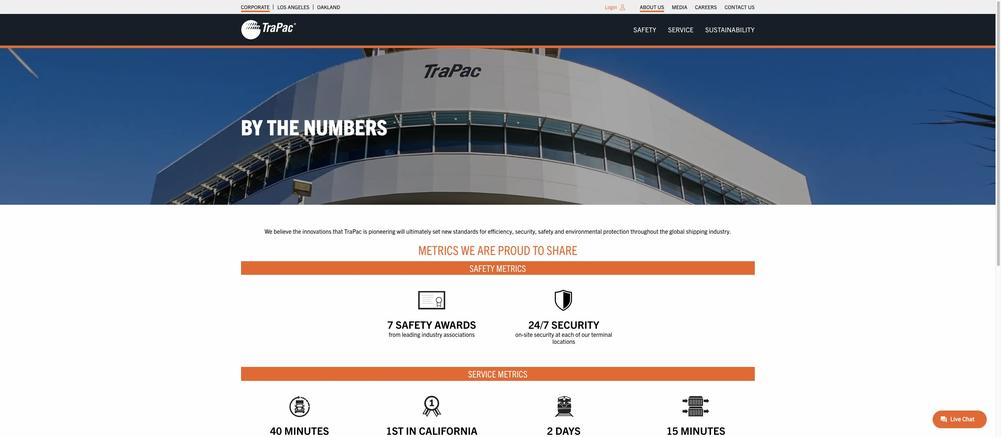 Task type: describe. For each thing, give the bounding box(es) containing it.
careers
[[695, 4, 717, 10]]

share
[[547, 242, 578, 258]]

from
[[389, 331, 401, 338]]

california
[[419, 424, 478, 437]]

oakland link
[[317, 2, 340, 12]]

corporate image
[[241, 19, 296, 40]]

pioneering
[[369, 228, 396, 235]]

global
[[670, 228, 685, 235]]

believe
[[274, 228, 292, 235]]

los angeles
[[278, 4, 310, 10]]

service metrics
[[468, 368, 528, 380]]

environmental
[[566, 228, 602, 235]]

safety for safety metrics
[[470, 262, 495, 274]]

security,
[[515, 228, 537, 235]]

will
[[397, 228, 405, 235]]

15 minutes
[[667, 424, 726, 437]]

corporate link
[[241, 2, 270, 12]]

15
[[667, 424, 679, 437]]

we believe the innovations that trapac is pioneering will ultimately set new standards for efficiency, security, safety and environmental protection throughout the global shipping industry.
[[265, 228, 731, 235]]

2 days
[[547, 424, 581, 437]]

at
[[556, 331, 561, 338]]

protection
[[603, 228, 629, 235]]

awards
[[435, 318, 476, 331]]

efficiency,
[[488, 228, 514, 235]]

us for about us
[[658, 4, 665, 10]]

7
[[387, 318, 393, 331]]

login
[[605, 4, 617, 10]]

los angeles link
[[278, 2, 310, 12]]

metrics for 1st in california
[[498, 368, 528, 380]]

numbers
[[304, 113, 388, 140]]

on-
[[516, 331, 524, 338]]

sustainability
[[706, 25, 755, 34]]

7 safety awards from leading industry associations
[[387, 318, 476, 338]]

ultimately
[[406, 228, 431, 235]]

1st
[[386, 424, 404, 437]]

minutes for 40 minutes
[[284, 424, 329, 437]]

locations
[[553, 338, 576, 345]]

days
[[556, 424, 581, 437]]

corporate
[[241, 4, 270, 10]]

by
[[241, 113, 263, 140]]

trapac
[[344, 228, 362, 235]]

industry
[[422, 331, 442, 338]]

careers link
[[695, 2, 717, 12]]

to
[[533, 242, 545, 258]]

for
[[480, 228, 487, 235]]

24/7
[[529, 318, 549, 331]]

menu bar containing about us
[[636, 2, 759, 12]]

us for contact us
[[748, 4, 755, 10]]

safety for safety
[[634, 25, 657, 34]]

security
[[552, 318, 600, 331]]

1 horizontal spatial we
[[461, 242, 475, 258]]

about us link
[[640, 2, 665, 12]]

menu bar containing safety
[[628, 22, 761, 37]]

metrics for 24/7 security
[[497, 262, 526, 274]]

light image
[[620, 4, 625, 10]]



Task type: vqa. For each thing, say whether or not it's contained in the screenshot.
Menu Bar containing Safety
yes



Task type: locate. For each thing, give the bounding box(es) containing it.
of
[[576, 331, 581, 338]]

1 horizontal spatial minutes
[[681, 424, 726, 437]]

the
[[267, 113, 299, 140], [293, 228, 301, 235], [660, 228, 668, 235]]

safety inside menu bar
[[634, 25, 657, 34]]

1 horizontal spatial service
[[668, 25, 694, 34]]

1 minutes from the left
[[284, 424, 329, 437]]

1 horizontal spatial us
[[748, 4, 755, 10]]

safety metrics
[[470, 262, 526, 274]]

1 vertical spatial metrics
[[497, 262, 526, 274]]

0 horizontal spatial us
[[658, 4, 665, 10]]

is
[[363, 228, 367, 235]]

menu bar
[[636, 2, 759, 12], [628, 22, 761, 37]]

media
[[672, 4, 688, 10]]

2 vertical spatial metrics
[[498, 368, 528, 380]]

los
[[278, 4, 287, 10]]

1 vertical spatial service
[[468, 368, 496, 380]]

terminal
[[592, 331, 613, 338]]

1 us from the left
[[658, 4, 665, 10]]

metrics we are proud to share main content
[[234, 227, 762, 437]]

the left global on the right bottom of page
[[660, 228, 668, 235]]

shipping
[[686, 228, 708, 235]]

safety down are
[[470, 262, 495, 274]]

service inside menu bar
[[668, 25, 694, 34]]

about
[[640, 4, 657, 10]]

that
[[333, 228, 343, 235]]

safety right 7
[[396, 318, 432, 331]]

2 minutes from the left
[[681, 424, 726, 437]]

menu bar up service link
[[636, 2, 759, 12]]

us
[[658, 4, 665, 10], [748, 4, 755, 10]]

2
[[547, 424, 553, 437]]

contact us link
[[725, 2, 755, 12]]

2 horizontal spatial safety
[[634, 25, 657, 34]]

0 vertical spatial menu bar
[[636, 2, 759, 12]]

safety down about
[[634, 25, 657, 34]]

metrics we are proud to share
[[418, 242, 578, 258]]

login link
[[605, 4, 617, 10]]

1 vertical spatial safety
[[470, 262, 495, 274]]

2 vertical spatial safety
[[396, 318, 432, 331]]

safety inside 7 safety awards from leading industry associations
[[396, 318, 432, 331]]

security
[[534, 331, 554, 338]]

0 vertical spatial service
[[668, 25, 694, 34]]

in
[[406, 424, 417, 437]]

site
[[524, 331, 533, 338]]

each
[[562, 331, 574, 338]]

service link
[[663, 22, 700, 37]]

0 vertical spatial safety
[[634, 25, 657, 34]]

40 minutes
[[270, 424, 329, 437]]

us right about
[[658, 4, 665, 10]]

standards
[[453, 228, 479, 235]]

us right "contact"
[[748, 4, 755, 10]]

and
[[555, 228, 565, 235]]

service inside metrics we are proud to share main content
[[468, 368, 496, 380]]

the right by
[[267, 113, 299, 140]]

oakland
[[317, 4, 340, 10]]

24/7 security on-site security at each of our terminal locations
[[516, 318, 613, 345]]

are
[[478, 242, 496, 258]]

0 vertical spatial we
[[265, 228, 272, 235]]

1 vertical spatial we
[[461, 242, 475, 258]]

contact us
[[725, 4, 755, 10]]

industry.
[[709, 228, 731, 235]]

new
[[442, 228, 452, 235]]

menu bar down careers
[[628, 22, 761, 37]]

safety link
[[628, 22, 663, 37]]

we
[[265, 228, 272, 235], [461, 242, 475, 258]]

set
[[433, 228, 440, 235]]

1 horizontal spatial safety
[[470, 262, 495, 274]]

minutes right 40
[[284, 424, 329, 437]]

0 vertical spatial metrics
[[418, 242, 459, 258]]

0 horizontal spatial service
[[468, 368, 496, 380]]

proud
[[498, 242, 531, 258]]

safety
[[634, 25, 657, 34], [470, 262, 495, 274], [396, 318, 432, 331]]

associations
[[444, 331, 475, 338]]

0 horizontal spatial safety
[[396, 318, 432, 331]]

service
[[668, 25, 694, 34], [468, 368, 496, 380]]

0 horizontal spatial we
[[265, 228, 272, 235]]

1 vertical spatial menu bar
[[628, 22, 761, 37]]

by the numbers
[[241, 113, 388, 140]]

minutes for 15 minutes
[[681, 424, 726, 437]]

our
[[582, 331, 590, 338]]

2 us from the left
[[748, 4, 755, 10]]

we left the believe
[[265, 228, 272, 235]]

service for service
[[668, 25, 694, 34]]

1st in california
[[386, 424, 478, 437]]

40
[[270, 424, 282, 437]]

leading
[[402, 331, 421, 338]]

sustainability link
[[700, 22, 761, 37]]

minutes right 15
[[681, 424, 726, 437]]

about us
[[640, 4, 665, 10]]

contact
[[725, 4, 747, 10]]

minutes
[[284, 424, 329, 437], [681, 424, 726, 437]]

the right the believe
[[293, 228, 301, 235]]

0 horizontal spatial minutes
[[284, 424, 329, 437]]

safety
[[538, 228, 554, 235]]

service for service metrics
[[468, 368, 496, 380]]

angeles
[[288, 4, 310, 10]]

throughout
[[631, 228, 659, 235]]

metrics
[[418, 242, 459, 258], [497, 262, 526, 274], [498, 368, 528, 380]]

we left are
[[461, 242, 475, 258]]

innovations
[[303, 228, 332, 235]]

media link
[[672, 2, 688, 12]]



